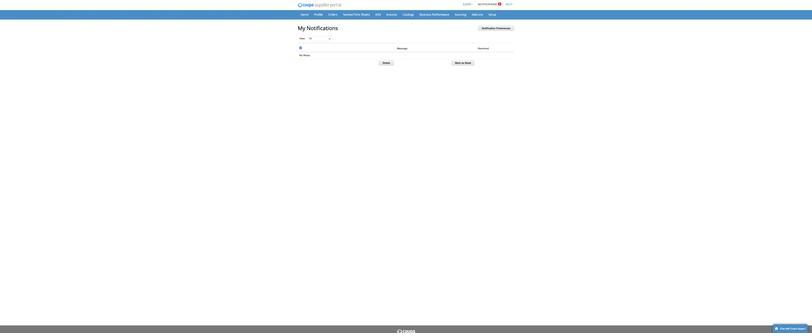 Task type: vqa. For each thing, say whether or not it's contained in the screenshot.
Sheets
yes



Task type: locate. For each thing, give the bounding box(es) containing it.
bjord
[[579, 4, 589, 7]]

setup
[[611, 16, 621, 21]]

profile link
[[390, 15, 407, 22]]

add-ons link
[[587, 15, 607, 22]]

asn
[[469, 16, 476, 21]]

help
[[632, 4, 640, 7]]

None checkbox
[[374, 57, 377, 63]]

sourcing
[[569, 16, 583, 21]]

message
[[497, 59, 510, 62]]

profile
[[393, 16, 404, 21]]

orders
[[411, 16, 422, 21]]

ons
[[598, 16, 604, 21]]

notifications link
[[596, 1, 628, 10]]

bjord link
[[577, 4, 592, 7]]

add-ons
[[590, 16, 604, 21]]

notifications
[[598, 4, 622, 7]]

sheets
[[451, 16, 462, 21]]

service/time sheets link
[[426, 15, 465, 22]]

asn link
[[466, 15, 479, 22]]

navigation
[[577, 1, 643, 10]]



Task type: describe. For each thing, give the bounding box(es) containing it.
invoices link
[[480, 15, 500, 22]]

performance
[[540, 16, 562, 21]]

help link
[[630, 4, 643, 7]]

home link
[[373, 15, 389, 22]]

sourcing link
[[566, 15, 586, 22]]

setup link
[[608, 15, 624, 22]]

invoices
[[483, 16, 497, 21]]

business
[[525, 16, 539, 21]]

business performance
[[525, 16, 562, 21]]

business performance link
[[522, 15, 565, 22]]

orders link
[[408, 15, 425, 22]]

home
[[376, 16, 386, 21]]

catalogs link
[[501, 15, 521, 22]]

navigation containing bjord
[[577, 1, 643, 10]]

coupa supplier portal image
[[369, 1, 430, 13]]

catalogs
[[504, 16, 518, 21]]

service/time sheets
[[429, 16, 462, 21]]

add-
[[590, 16, 598, 21]]

service/time
[[429, 16, 450, 21]]



